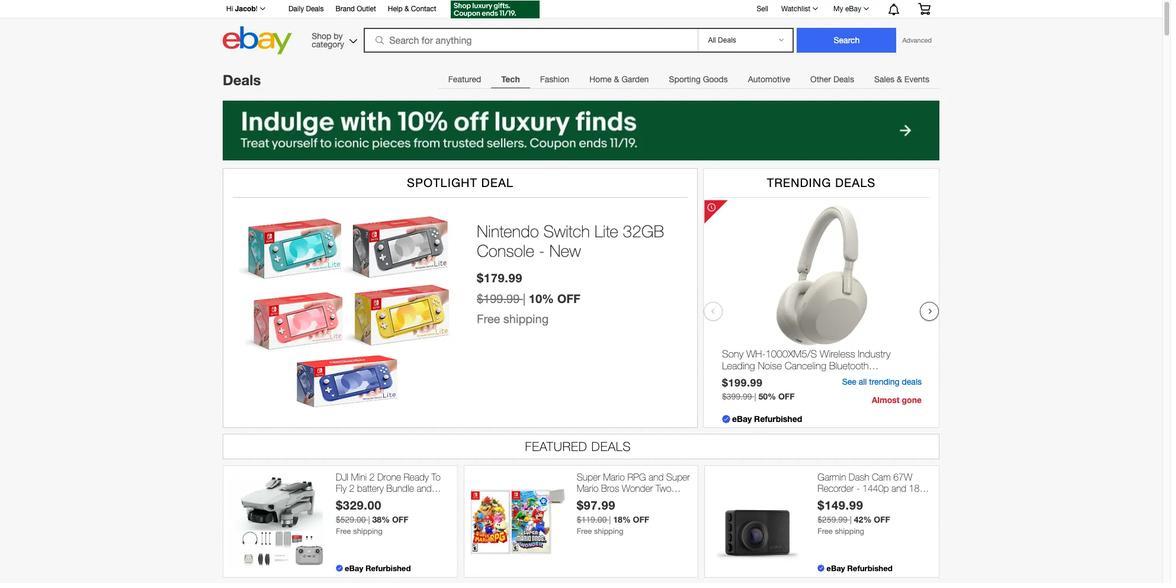 Task type: describe. For each thing, give the bounding box(es) containing it.
sony wh-1000xm5/s wireless industry leading noise canceling bluetooth headphones
[[722, 348, 891, 384]]

brand
[[336, 5, 355, 13]]

daily deals link
[[288, 3, 324, 16]]

50%
[[759, 392, 776, 402]]

free for $329.00
[[336, 527, 351, 536]]

help & contact
[[388, 5, 436, 13]]

advanced
[[903, 37, 932, 44]]

1 super from the left
[[577, 472, 601, 483]]

trending
[[869, 377, 900, 387]]

dji mini 2 drone ready to fly 2 battery bundle and memory -certified refurbished
[[336, 472, 441, 517]]

hi
[[226, 5, 233, 13]]

1440p
[[863, 484, 889, 494]]

and inside dji mini 2 drone ready to fly 2 battery bundle and memory -certified refurbished
[[417, 484, 432, 494]]

other deals
[[811, 75, 854, 84]]

shop by category button
[[306, 26, 360, 52]]

canceling
[[785, 360, 827, 372]]

trending
[[767, 176, 832, 190]]

Search for anything text field
[[366, 29, 696, 52]]

0 vertical spatial mario
[[603, 472, 625, 483]]

game
[[577, 495, 601, 506]]

shipping down $199.99 | 10% off on the left
[[504, 312, 549, 326]]

spotlight
[[407, 176, 478, 190]]

shipping for $97.99
[[594, 527, 624, 536]]

view
[[880, 495, 898, 506]]

!
[[256, 5, 258, 13]]

free shipping
[[477, 312, 549, 326]]

$199.99 for $199.99 | 10% off
[[477, 292, 520, 306]]

home & garden
[[590, 75, 649, 84]]

05
[[848, 506, 858, 517]]

sell link
[[752, 5, 774, 13]]

sales & events
[[874, 75, 930, 84]]

$399.99
[[722, 392, 752, 402]]

- inside garmin dash cam 67w recorder - 1440p and 180 degree field of view 010- 02505-05
[[857, 484, 860, 494]]

your shopping cart image
[[918, 3, 931, 15]]

67w
[[894, 472, 913, 483]]

$149.99
[[818, 498, 864, 513]]

mini
[[351, 472, 367, 483]]

1 horizontal spatial 2
[[369, 472, 375, 483]]

ebay refurbished for $329.00
[[345, 564, 411, 573]]

shipping for $149.99
[[835, 527, 865, 536]]

nintendo inside super mario rpg and super mario bros wonder two game bundle - nintendo switch
[[640, 495, 675, 506]]

1000xm5/s
[[766, 348, 817, 360]]

sporting goods
[[669, 75, 728, 84]]

ebay for garmin dash cam 67w recorder - 1440p and 180 degree field of view 010- 02505-05
[[827, 564, 845, 573]]

10%
[[529, 292, 554, 306]]

2 super from the left
[[666, 472, 690, 483]]

automotive
[[748, 75, 790, 84]]

gone
[[902, 395, 922, 405]]

lite
[[595, 221, 618, 241]]

off for $97.99
[[633, 515, 649, 525]]

recorder
[[818, 484, 854, 494]]

garmin dash cam 67w recorder - 1440p and 180 degree field of view 010- 02505-05
[[818, 472, 925, 517]]

my ebay link
[[827, 2, 875, 16]]

180
[[909, 484, 925, 494]]

featured for featured
[[448, 75, 481, 84]]

sony
[[722, 348, 744, 360]]

see
[[842, 377, 857, 387]]

memory
[[336, 495, 368, 506]]

headphones
[[722, 372, 776, 384]]

off for $329.00
[[392, 515, 409, 525]]

automotive link
[[738, 68, 800, 91]]

trending deals
[[767, 176, 876, 190]]

get the coupon image
[[451, 1, 539, 18]]

category
[[312, 39, 344, 49]]

$97.99
[[577, 498, 616, 513]]

free down $179.99
[[477, 312, 500, 326]]

shipping for $329.00
[[353, 527, 383, 536]]

tech link
[[491, 68, 530, 91]]

dji
[[336, 472, 348, 483]]

$259.99
[[818, 516, 848, 525]]

brand outlet
[[336, 5, 376, 13]]

02505-
[[818, 506, 848, 517]]

$399.99 | 50% off
[[722, 392, 795, 402]]

1 vertical spatial mario
[[577, 484, 599, 494]]

deals for trending deals
[[835, 176, 876, 190]]

brand outlet link
[[336, 3, 376, 16]]

32gb
[[623, 221, 664, 241]]

deals link
[[223, 72, 261, 88]]

jacob
[[235, 4, 256, 13]]

all
[[859, 377, 867, 387]]

bundle inside dji mini 2 drone ready to fly 2 battery bundle and memory -certified refurbished
[[387, 484, 414, 494]]

& for garden
[[614, 75, 619, 84]]

deals for other deals
[[834, 75, 854, 84]]

garmin
[[818, 472, 846, 483]]

featured deals
[[525, 440, 631, 454]]

indulge with 10% off luxury finds treat yourself iconic pieces from trusted sellers. coupon ends 11/19. image
[[223, 101, 940, 160]]

other deals link
[[800, 68, 864, 91]]

my
[[834, 5, 843, 13]]

ebay for sony wh-1000xm5/s wireless industry leading noise canceling bluetooth headphones
[[732, 414, 752, 424]]

super mario rpg and super mario bros wonder two game bundle - nintendo switch
[[577, 472, 690, 517]]

| for $329.00
[[368, 516, 370, 525]]

see all trending deals link
[[842, 377, 922, 387]]

shop
[[312, 31, 331, 41]]

$119.00
[[577, 516, 607, 525]]

sporting goods link
[[659, 68, 738, 91]]

sell
[[757, 5, 768, 13]]



Task type: locate. For each thing, give the bounding box(es) containing it.
and inside garmin dash cam 67w recorder - 1440p and 180 degree field of view 010- 02505-05
[[892, 484, 907, 494]]

goods
[[703, 75, 728, 84]]

featured link
[[438, 68, 491, 91]]

refurbished down 42%
[[847, 564, 893, 573]]

&
[[405, 5, 409, 13], [614, 75, 619, 84], [897, 75, 902, 84]]

deals for daily deals
[[306, 5, 324, 13]]

0 horizontal spatial bundle
[[387, 484, 414, 494]]

None submit
[[797, 28, 897, 53]]

$329.00
[[336, 498, 382, 513]]

off right the 18%
[[633, 515, 649, 525]]

ebay refurbished down 38%
[[345, 564, 411, 573]]

sony wh-1000xm5/s wireless industry leading noise canceling bluetooth headphones link
[[722, 348, 922, 384]]

$199.99 up $399.99
[[722, 377, 763, 389]]

shipping inside $97.99 $119.00 | 18% off free shipping
[[594, 527, 624, 536]]

to
[[432, 472, 441, 483]]

0 horizontal spatial 2
[[349, 484, 355, 494]]

2 horizontal spatial and
[[892, 484, 907, 494]]

advanced link
[[897, 28, 938, 52]]

shipping inside $149.99 $259.99 | 42% off free shipping
[[835, 527, 865, 536]]

my ebay
[[834, 5, 862, 13]]

mario up game
[[577, 484, 599, 494]]

2 horizontal spatial &
[[897, 75, 902, 84]]

0 horizontal spatial &
[[405, 5, 409, 13]]

fashion
[[540, 75, 569, 84]]

& right sales
[[897, 75, 902, 84]]

and
[[649, 472, 664, 483], [417, 484, 432, 494], [892, 484, 907, 494]]

1 horizontal spatial featured
[[525, 440, 588, 454]]

nintendo switch lite 32gb console - new
[[477, 221, 664, 261]]

0 vertical spatial bundle
[[387, 484, 414, 494]]

switch inside super mario rpg and super mario bros wonder two game bundle - nintendo switch
[[577, 506, 603, 517]]

garmin dash cam 67w recorder - 1440p and 180 degree field of view 010- 02505-05 link
[[818, 472, 933, 517]]

& inside help & contact link
[[405, 5, 409, 13]]

ebay inside my ebay link
[[845, 5, 862, 13]]

0 horizontal spatial ebay refurbished
[[345, 564, 411, 573]]

console
[[477, 241, 534, 261]]

1 horizontal spatial and
[[649, 472, 664, 483]]

1 horizontal spatial nintendo
[[640, 495, 675, 506]]

off right 38%
[[392, 515, 409, 525]]

shipping down 38%
[[353, 527, 383, 536]]

0 horizontal spatial and
[[417, 484, 432, 494]]

| left the 18%
[[609, 516, 611, 525]]

& right 'home'
[[614, 75, 619, 84]]

ebay refurbished for $149.99
[[827, 564, 893, 573]]

refurbished
[[754, 414, 802, 424], [336, 506, 383, 517], [366, 564, 411, 573], [847, 564, 893, 573]]

| for $97.99
[[609, 516, 611, 525]]

almost
[[872, 395, 900, 405]]

daily deals
[[288, 5, 324, 13]]

| for $149.99
[[850, 516, 852, 525]]

| inside '$399.99 | 50% off'
[[755, 392, 756, 402]]

and inside super mario rpg and super mario bros wonder two game bundle - nintendo switch
[[649, 472, 664, 483]]

free down $529.00
[[336, 527, 351, 536]]

1 vertical spatial featured
[[525, 440, 588, 454]]

ebay refurbished down 42%
[[827, 564, 893, 573]]

super
[[577, 472, 601, 483], [666, 472, 690, 483]]

garden
[[622, 75, 649, 84]]

rpg
[[628, 472, 646, 483]]

ebay for dji mini 2 drone ready to fly 2 battery bundle and memory -certified refurbished
[[345, 564, 363, 573]]

super up two
[[666, 472, 690, 483]]

1 horizontal spatial bundle
[[604, 495, 631, 506]]

& inside sales & events link
[[897, 75, 902, 84]]

degree
[[818, 495, 847, 506]]

off inside $97.99 $119.00 | 18% off free shipping
[[633, 515, 649, 525]]

noise
[[758, 360, 782, 372]]

bundle down bros
[[604, 495, 631, 506]]

refurbished down memory
[[336, 506, 383, 517]]

super up game
[[577, 472, 601, 483]]

help & contact link
[[388, 3, 436, 16]]

refurbished down 50%
[[754, 414, 802, 424]]

0 horizontal spatial $199.99
[[477, 292, 520, 306]]

help
[[388, 5, 403, 13]]

1 horizontal spatial super
[[666, 472, 690, 483]]

new
[[550, 241, 581, 261]]

| inside $149.99 $259.99 | 42% off free shipping
[[850, 516, 852, 525]]

nintendo down two
[[640, 495, 675, 506]]

off right 50%
[[779, 392, 795, 402]]

1 vertical spatial $199.99
[[722, 377, 763, 389]]

2 horizontal spatial ebay refurbished
[[827, 564, 893, 573]]

and down ready
[[417, 484, 432, 494]]

ebay down $399.99
[[732, 414, 752, 424]]

leading
[[722, 360, 755, 372]]

two
[[656, 484, 672, 494]]

sales & events link
[[864, 68, 940, 91]]

$529.00
[[336, 516, 366, 525]]

off for $149.99
[[874, 515, 890, 525]]

0 horizontal spatial mario
[[577, 484, 599, 494]]

featured inside tech menu bar
[[448, 75, 481, 84]]

1 horizontal spatial &
[[614, 75, 619, 84]]

free inside $329.00 $529.00 | 38% off free shipping
[[336, 527, 351, 536]]

deals
[[902, 377, 922, 387]]

0 vertical spatial switch
[[544, 221, 590, 241]]

| left 50%
[[755, 392, 756, 402]]

deal
[[481, 176, 514, 190]]

42%
[[854, 515, 872, 525]]

none submit inside shop by category banner
[[797, 28, 897, 53]]

| inside $329.00 $529.00 | 38% off free shipping
[[368, 516, 370, 525]]

$199.99 down $179.99
[[477, 292, 520, 306]]

bundle up certified
[[387, 484, 414, 494]]

$199.99 inside $199.99 | 10% off
[[477, 292, 520, 306]]

dji mini 2 drone ready to fly 2 battery bundle and memory -certified refurbished link
[[336, 472, 451, 517]]

free down $259.99
[[818, 527, 833, 536]]

refurbished down 38%
[[366, 564, 411, 573]]

switch down game
[[577, 506, 603, 517]]

free for $97.99
[[577, 527, 592, 536]]

1 vertical spatial switch
[[577, 506, 603, 517]]

tech menu bar
[[438, 67, 940, 91]]

1 vertical spatial bundle
[[604, 495, 631, 506]]

nintendo inside nintendo switch lite 32gb console - new
[[477, 221, 539, 241]]

watchlist link
[[775, 2, 824, 16]]

| inside $97.99 $119.00 | 18% off free shipping
[[609, 516, 611, 525]]

and up two
[[649, 472, 664, 483]]

sales
[[874, 75, 895, 84]]

off right 42%
[[874, 515, 890, 525]]

0 horizontal spatial super
[[577, 472, 601, 483]]

- inside super mario rpg and super mario bros wonder two game bundle - nintendo switch
[[634, 495, 637, 506]]

0 vertical spatial 2
[[369, 472, 375, 483]]

0 vertical spatial $199.99
[[477, 292, 520, 306]]

shipping inside $329.00 $529.00 | 38% off free shipping
[[353, 527, 383, 536]]

$199.99 for $199.99
[[722, 377, 763, 389]]

off right 10%
[[557, 292, 581, 306]]

18%
[[613, 515, 631, 525]]

switch
[[544, 221, 590, 241], [577, 506, 603, 517]]

free inside $149.99 $259.99 | 42% off free shipping
[[818, 527, 833, 536]]

mario up bros
[[603, 472, 625, 483]]

industry
[[858, 348, 891, 360]]

refurbished for headphones
[[754, 414, 802, 424]]

0 vertical spatial featured
[[448, 75, 481, 84]]

see all trending deals
[[842, 377, 922, 387]]

off
[[557, 292, 581, 306], [779, 392, 795, 402], [392, 515, 409, 525], [633, 515, 649, 525], [874, 515, 890, 525]]

shop by category banner
[[220, 0, 940, 57]]

$199.99 | 10% off
[[477, 292, 581, 306]]

0 horizontal spatial featured
[[448, 75, 481, 84]]

1 horizontal spatial ebay refurbished
[[732, 414, 802, 424]]

account navigation
[[220, 0, 940, 20]]

wonder
[[622, 484, 653, 494]]

shipping down the 18%
[[594, 527, 624, 536]]

super mario rpg and super mario bros wonder two game bundle - nintendo switch link
[[577, 472, 692, 517]]

off inside $149.99 $259.99 | 42% off free shipping
[[874, 515, 890, 525]]

of
[[870, 495, 877, 506]]

$199.99
[[477, 292, 520, 306], [722, 377, 763, 389]]

sporting
[[669, 75, 701, 84]]

bundle inside super mario rpg and super mario bros wonder two game bundle - nintendo switch
[[604, 495, 631, 506]]

010-
[[901, 495, 920, 506]]

- inside nintendo switch lite 32gb console - new
[[539, 241, 545, 261]]

wh-
[[747, 348, 766, 360]]

- left new
[[539, 241, 545, 261]]

deals for featured deals
[[592, 440, 631, 454]]

and down 67w
[[892, 484, 907, 494]]

cam
[[872, 472, 891, 483]]

0 horizontal spatial nintendo
[[477, 221, 539, 241]]

dash
[[849, 472, 869, 483]]

other
[[811, 75, 831, 84]]

events
[[905, 75, 930, 84]]

free down the $119.00 at the bottom
[[577, 527, 592, 536]]

daily
[[288, 5, 304, 13]]

free for $149.99
[[818, 527, 833, 536]]

tech tab list
[[438, 67, 940, 91]]

free
[[477, 312, 500, 326], [336, 527, 351, 536], [577, 527, 592, 536], [818, 527, 833, 536]]

& for contact
[[405, 5, 409, 13]]

2 right fly
[[349, 484, 355, 494]]

2 up battery
[[369, 472, 375, 483]]

$179.99
[[477, 271, 523, 285]]

contact
[[411, 5, 436, 13]]

1 horizontal spatial $199.99
[[722, 377, 763, 389]]

-
[[539, 241, 545, 261], [857, 484, 860, 494], [371, 495, 374, 506], [634, 495, 637, 506]]

nintendo up console
[[477, 221, 539, 241]]

- inside dji mini 2 drone ready to fly 2 battery bundle and memory -certified refurbished
[[371, 495, 374, 506]]

| left 38%
[[368, 516, 370, 525]]

fly
[[336, 484, 347, 494]]

free inside $97.99 $119.00 | 18% off free shipping
[[577, 527, 592, 536]]

tech
[[501, 74, 520, 84]]

switch up new
[[544, 221, 590, 241]]

- down wonder
[[634, 495, 637, 506]]

by
[[334, 31, 343, 41]]

0 vertical spatial nintendo
[[477, 221, 539, 241]]

| left 42%
[[850, 516, 852, 525]]

ebay down $529.00
[[345, 564, 363, 573]]

refurbished for degree
[[847, 564, 893, 573]]

| inside $199.99 | 10% off
[[523, 292, 526, 306]]

certified
[[374, 495, 407, 506]]

1 horizontal spatial mario
[[603, 472, 625, 483]]

spotlight deal
[[407, 176, 514, 190]]

& for events
[[897, 75, 902, 84]]

deals
[[306, 5, 324, 13], [223, 72, 261, 88], [834, 75, 854, 84], [835, 176, 876, 190], [592, 440, 631, 454]]

refurbished for bundle
[[366, 564, 411, 573]]

home
[[590, 75, 612, 84]]

ebay right my
[[845, 5, 862, 13]]

shipping down 42%
[[835, 527, 865, 536]]

- up field
[[857, 484, 860, 494]]

watchlist
[[782, 5, 811, 13]]

featured for featured deals
[[525, 440, 588, 454]]

$97.99 $119.00 | 18% off free shipping
[[577, 498, 649, 536]]

deals inside tech menu bar
[[834, 75, 854, 84]]

off inside $329.00 $529.00 | 38% off free shipping
[[392, 515, 409, 525]]

- down battery
[[371, 495, 374, 506]]

& inside home & garden link
[[614, 75, 619, 84]]

refurbished inside dji mini 2 drone ready to fly 2 battery bundle and memory -certified refurbished
[[336, 506, 383, 517]]

shop by category
[[312, 31, 344, 49]]

deals inside "account" navigation
[[306, 5, 324, 13]]

& right help
[[405, 5, 409, 13]]

ebay down $259.99
[[827, 564, 845, 573]]

1 vertical spatial 2
[[349, 484, 355, 494]]

ebay refurbished down 50%
[[732, 414, 802, 424]]

| left 10%
[[523, 292, 526, 306]]

field
[[849, 495, 867, 506]]

switch inside nintendo switch lite 32gb console - new
[[544, 221, 590, 241]]

featured
[[448, 75, 481, 84], [525, 440, 588, 454]]

1 vertical spatial nintendo
[[640, 495, 675, 506]]



Task type: vqa. For each thing, say whether or not it's contained in the screenshot.
Credit*
no



